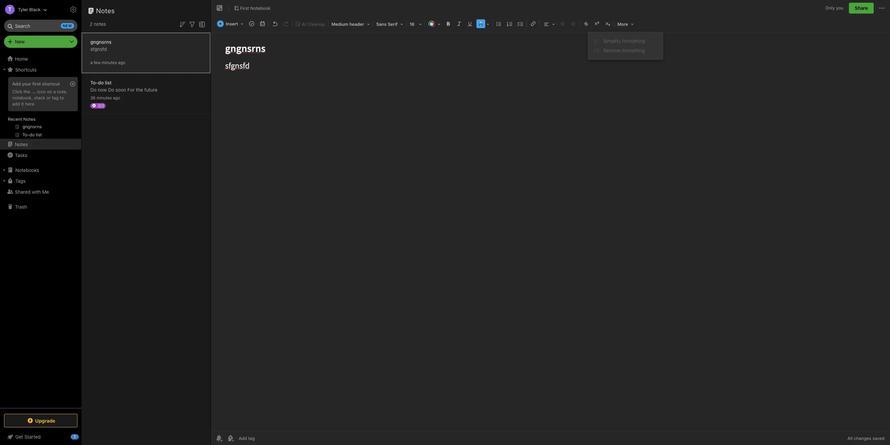 Task type: describe. For each thing, give the bounding box(es) containing it.
recent
[[8, 117, 22, 122]]

you
[[836, 5, 844, 11]]

0 vertical spatial a
[[90, 60, 93, 65]]

do
[[98, 80, 104, 85]]

...
[[31, 89, 36, 94]]

home
[[15, 56, 28, 62]]

tasks
[[15, 152, 27, 158]]

trash link
[[0, 201, 81, 212]]

task image
[[247, 19, 256, 29]]

click
[[12, 89, 22, 94]]

list
[[105, 80, 112, 85]]

with
[[32, 189, 41, 195]]

medium
[[332, 21, 348, 27]]

bold image
[[444, 19, 453, 29]]

black
[[29, 7, 41, 12]]

add tag image
[[227, 435, 235, 443]]

icon
[[37, 89, 46, 94]]

sfgnsfd
[[90, 46, 107, 52]]

it
[[21, 101, 24, 107]]

started
[[24, 434, 41, 440]]

settings image
[[69, 5, 77, 14]]

remove formatting link
[[588, 46, 663, 55]]

numbered list image
[[505, 19, 515, 29]]

home link
[[0, 53, 82, 64]]

to-do list do now do soon for the future
[[90, 80, 158, 93]]

Font family field
[[374, 19, 406, 29]]

16
[[410, 21, 415, 27]]

Highlight field
[[476, 19, 492, 29]]

simplify
[[604, 38, 621, 44]]

the inside to-do list do now do soon for the future
[[136, 87, 143, 93]]

View options field
[[196, 20, 206, 28]]

new search field
[[9, 20, 74, 32]]

upgrade
[[35, 418, 55, 424]]

to
[[60, 95, 64, 101]]

a inside icon on a note, notebook, stack or tag to add it here.
[[53, 89, 56, 94]]

tag
[[52, 95, 59, 101]]

tree containing home
[[0, 53, 82, 408]]

shared with me
[[15, 189, 49, 195]]

new button
[[4, 36, 77, 48]]

Sort options field
[[178, 20, 186, 28]]

add
[[12, 81, 21, 87]]

expand note image
[[216, 4, 224, 12]]

2
[[90, 21, 92, 27]]

first
[[32, 81, 41, 87]]

shortcut
[[42, 81, 60, 87]]

group containing add your first shortcut
[[0, 75, 81, 142]]

first notebook
[[240, 5, 270, 11]]

more
[[618, 21, 628, 27]]

1 vertical spatial ago
[[113, 95, 120, 100]]

Search text field
[[9, 20, 73, 32]]

36 minutes ago
[[90, 95, 120, 100]]

share
[[855, 5, 868, 11]]

sans
[[376, 21, 387, 27]]

new
[[15, 39, 25, 44]]

trash
[[15, 204, 27, 210]]

1 do from the left
[[90, 87, 97, 93]]

tasks button
[[0, 150, 81, 161]]

Insert field
[[215, 19, 246, 29]]

gngnsrns
[[90, 39, 111, 45]]

only
[[826, 5, 835, 11]]

for
[[128, 87, 135, 93]]

expand notebooks image
[[2, 167, 7, 173]]

get
[[15, 434, 23, 440]]

Font color field
[[426, 19, 443, 29]]

stack
[[34, 95, 45, 101]]

upgrade button
[[4, 414, 77, 428]]

1 vertical spatial minutes
[[97, 95, 112, 100]]



Task type: locate. For each thing, give the bounding box(es) containing it.
ago down soon
[[113, 95, 120, 100]]

0 vertical spatial ago
[[118, 60, 125, 65]]

formatting
[[622, 38, 645, 44], [622, 48, 645, 53]]

note,
[[57, 89, 67, 94]]

minutes
[[102, 60, 117, 65], [97, 95, 112, 100]]

minutes right few
[[102, 60, 117, 65]]

a left few
[[90, 60, 93, 65]]

Account field
[[0, 3, 47, 16]]

notebook,
[[12, 95, 33, 101]]

medium header
[[332, 21, 364, 27]]

Heading level field
[[329, 19, 372, 29]]

notebook
[[250, 5, 270, 11]]

2 vertical spatial notes
[[15, 141, 28, 147]]

strikethrough image
[[582, 19, 591, 29]]

simplify formatting
[[604, 38, 645, 44]]

get started
[[15, 434, 41, 440]]

here.
[[25, 101, 36, 107]]

dropdown list menu
[[588, 36, 663, 55]]

1 vertical spatial formatting
[[622, 48, 645, 53]]

notes up notes
[[96, 7, 115, 15]]

saved
[[873, 436, 885, 442]]

share button
[[849, 3, 874, 14]]

More actions field
[[878, 3, 886, 14]]

formatting for simplify formatting
[[622, 38, 645, 44]]

a right on
[[53, 89, 56, 94]]

few
[[94, 60, 101, 65]]

notebooks link
[[0, 165, 81, 176]]

click to collapse image
[[79, 433, 84, 441]]

italic image
[[454, 19, 464, 29]]

group
[[0, 75, 81, 142]]

0 vertical spatial minutes
[[102, 60, 117, 65]]

formatting up remove formatting "link"
[[622, 38, 645, 44]]

notes link
[[0, 139, 81, 150]]

add your first shortcut
[[12, 81, 60, 87]]

to-
[[90, 80, 98, 85]]

formatting inside simplify formatting link
[[622, 38, 645, 44]]

me
[[42, 189, 49, 195]]

the right for
[[136, 87, 143, 93]]

add a reminder image
[[215, 435, 223, 443]]

calendar event image
[[258, 19, 267, 29]]

more actions image
[[878, 4, 886, 12]]

Add filters field
[[188, 20, 196, 28]]

first notebook button
[[232, 3, 273, 13]]

note window element
[[211, 0, 890, 446]]

subscript image
[[603, 19, 613, 29]]

do down to-
[[90, 87, 97, 93]]

tags
[[15, 178, 26, 184]]

serif
[[388, 21, 398, 27]]

0 horizontal spatial the
[[24, 89, 30, 94]]

the left ...
[[24, 89, 30, 94]]

click the ...
[[12, 89, 36, 94]]

2 formatting from the top
[[622, 48, 645, 53]]

tyler
[[18, 7, 28, 12]]

Note Editor text field
[[211, 33, 890, 432]]

1 horizontal spatial a
[[90, 60, 93, 65]]

gngnsrns sfgnsfd
[[90, 39, 111, 52]]

remove
[[604, 48, 621, 53]]

new
[[63, 23, 72, 28]]

1 horizontal spatial do
[[108, 87, 114, 93]]

now
[[98, 87, 107, 93]]

icon on a note, notebook, stack or tag to add it here.
[[12, 89, 67, 107]]

1 formatting from the top
[[622, 38, 645, 44]]

simplify formatting link
[[588, 36, 663, 46]]

1 vertical spatial a
[[53, 89, 56, 94]]

bulleted list image
[[494, 19, 504, 29]]

0 horizontal spatial a
[[53, 89, 56, 94]]

shared with me link
[[0, 186, 81, 197]]

do down list
[[108, 87, 114, 93]]

2 do from the left
[[108, 87, 114, 93]]

1 horizontal spatial the
[[136, 87, 143, 93]]

recent notes
[[8, 117, 36, 122]]

tags button
[[0, 176, 81, 186]]

shortcuts button
[[0, 64, 81, 75]]

changes
[[854, 436, 872, 442]]

notes up tasks
[[15, 141, 28, 147]]

a
[[90, 60, 93, 65], [53, 89, 56, 94]]

More field
[[615, 19, 636, 29]]

tree
[[0, 53, 82, 408]]

remove formatting
[[604, 48, 645, 53]]

all
[[848, 436, 853, 442]]

add
[[12, 101, 20, 107]]

or
[[46, 95, 51, 101]]

0 vertical spatial notes
[[96, 7, 115, 15]]

notes
[[94, 21, 106, 27]]

ago
[[118, 60, 125, 65], [113, 95, 120, 100]]

shortcuts
[[15, 67, 37, 73]]

notes
[[96, 7, 115, 15], [23, 117, 36, 122], [15, 141, 28, 147]]

0 vertical spatial formatting
[[622, 38, 645, 44]]

7
[[74, 435, 76, 440]]

checklist image
[[516, 19, 525, 29]]

the
[[136, 87, 143, 93], [24, 89, 30, 94]]

underline image
[[465, 19, 475, 29]]

Alignment field
[[540, 19, 557, 29]]

undo image
[[270, 19, 280, 29]]

formatting down simplify formatting link
[[622, 48, 645, 53]]

notes right recent
[[23, 117, 36, 122]]

the inside group
[[24, 89, 30, 94]]

notebooks
[[15, 167, 39, 173]]

formatting for remove formatting
[[622, 48, 645, 53]]

Help and Learning task checklist field
[[0, 432, 82, 443]]

soon
[[116, 87, 126, 93]]

shared
[[15, 189, 30, 195]]

Add tag field
[[238, 436, 289, 442]]

minutes down now
[[97, 95, 112, 100]]

0/3
[[98, 103, 104, 108]]

ago up to-do list do now do soon for the future
[[118, 60, 125, 65]]

add filters image
[[188, 20, 196, 28]]

formatting inside remove formatting "link"
[[622, 48, 645, 53]]

header
[[350, 21, 364, 27]]

on
[[47, 89, 52, 94]]

your
[[22, 81, 31, 87]]

insert link image
[[529, 19, 538, 29]]

a few minutes ago
[[90, 60, 125, 65]]

all changes saved
[[848, 436, 885, 442]]

insert
[[226, 21, 238, 26]]

superscript image
[[592, 19, 602, 29]]

1 vertical spatial notes
[[23, 117, 36, 122]]

future
[[144, 87, 158, 93]]

Font size field
[[407, 19, 424, 29]]

first
[[240, 5, 249, 11]]

2 notes
[[90, 21, 106, 27]]

expand tags image
[[2, 178, 7, 184]]

0 horizontal spatial do
[[90, 87, 97, 93]]

do
[[90, 87, 97, 93], [108, 87, 114, 93]]

36
[[90, 95, 96, 100]]

sans serif
[[376, 21, 398, 27]]

tyler black
[[18, 7, 41, 12]]

only you
[[826, 5, 844, 11]]



Task type: vqa. For each thing, say whether or not it's contained in the screenshot.
the Simplify
yes



